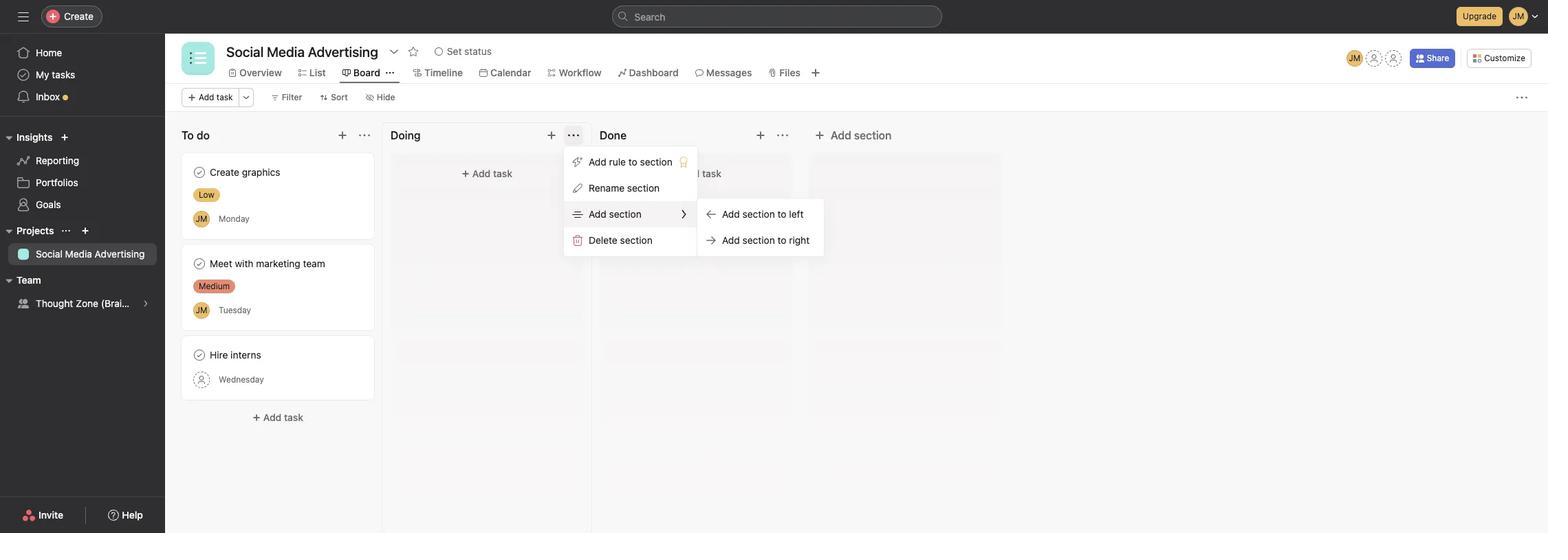 Task type: vqa. For each thing, say whether or not it's contained in the screenshot.
second the Add task image from the left
yes



Task type: describe. For each thing, give the bounding box(es) containing it.
add to starred image
[[408, 46, 419, 57]]

my tasks link
[[8, 64, 157, 86]]

completed image for hire
[[191, 347, 208, 364]]

hire interns
[[210, 349, 261, 361]]

timeline link
[[413, 65, 463, 80]]

set
[[447, 45, 462, 57]]

add section to right
[[722, 235, 810, 246]]

inbox link
[[8, 86, 157, 108]]

add task image for done
[[755, 130, 766, 141]]

meet
[[210, 258, 232, 270]]

hire
[[210, 349, 228, 361]]

monday
[[219, 214, 250, 224]]

messages
[[706, 67, 752, 78]]

left
[[789, 208, 804, 220]]

team button
[[0, 272, 41, 289]]

section inside add section menu item
[[609, 208, 642, 220]]

list link
[[298, 65, 326, 80]]

meet with marketing team
[[210, 258, 325, 270]]

0 horizontal spatial more actions image
[[242, 94, 250, 102]]

create graphics
[[210, 166, 280, 178]]

files
[[780, 67, 801, 78]]

social media advertising link
[[8, 243, 157, 265]]

sort
[[331, 92, 348, 102]]

create for create
[[64, 10, 94, 22]]

rename
[[589, 182, 625, 194]]

team
[[17, 274, 41, 286]]

medium
[[199, 281, 230, 292]]

global element
[[0, 34, 165, 116]]

create for create graphics
[[210, 166, 239, 178]]

workflow link
[[548, 65, 602, 80]]

filter button
[[265, 88, 308, 107]]

hide sidebar image
[[18, 11, 29, 22]]

dashboard link
[[618, 65, 679, 80]]

more section actions image for doing
[[568, 130, 579, 141]]

more section actions image for done
[[777, 130, 788, 141]]

goals link
[[8, 194, 157, 216]]

my tasks
[[36, 69, 75, 80]]

jm button for meet with marketing team
[[193, 302, 210, 319]]

show options image
[[388, 46, 399, 57]]

overview
[[239, 67, 282, 78]]

hide button
[[360, 88, 401, 107]]

portfolios
[[36, 177, 78, 188]]

social
[[36, 248, 62, 260]]

inbox
[[36, 91, 60, 102]]

add section to left
[[722, 208, 804, 220]]

add task image for to do
[[337, 130, 348, 141]]

advertising
[[95, 248, 145, 260]]

0 vertical spatial jm
[[1349, 53, 1361, 63]]

add section button
[[809, 123, 897, 148]]

jm for create graphics
[[196, 214, 207, 224]]

to for section
[[628, 156, 637, 168]]

teams element
[[0, 268, 187, 318]]

customize button
[[1467, 49, 1532, 68]]

add section inside button
[[831, 129, 892, 142]]

goals
[[36, 199, 61, 210]]

Search tasks, projects, and more text field
[[612, 6, 942, 28]]

reporting
[[36, 155, 79, 166]]

tab actions image
[[386, 69, 394, 77]]

done
[[600, 129, 627, 142]]

1 horizontal spatial more actions image
[[1517, 92, 1528, 103]]

graphics
[[242, 166, 280, 178]]

monday button
[[219, 214, 250, 224]]

more section actions image
[[359, 130, 370, 141]]

zone
[[76, 298, 98, 310]]

projects element
[[0, 219, 165, 268]]

tuesday
[[219, 305, 251, 316]]

help
[[122, 510, 143, 521]]

add section menu item
[[564, 202, 697, 228]]

messages link
[[695, 65, 752, 80]]

upgrade
[[1463, 11, 1497, 21]]

wednesday
[[219, 375, 264, 385]]

tuesday button
[[219, 305, 251, 316]]

status
[[464, 45, 492, 57]]

list
[[309, 67, 326, 78]]

jm button for create graphics
[[193, 211, 210, 227]]

reporting link
[[8, 150, 157, 172]]



Task type: locate. For each thing, give the bounding box(es) containing it.
0 horizontal spatial more section actions image
[[568, 130, 579, 141]]

add section
[[831, 129, 892, 142], [589, 208, 642, 220]]

create inside dropdown button
[[64, 10, 94, 22]]

sort button
[[314, 88, 354, 107]]

to left left at the right top
[[778, 208, 787, 220]]

overview link
[[228, 65, 282, 80]]

invite
[[39, 510, 63, 521]]

to for right
[[778, 235, 787, 246]]

0 vertical spatial create
[[64, 10, 94, 22]]

files link
[[769, 65, 801, 80]]

1 vertical spatial completed checkbox
[[191, 347, 208, 364]]

insights
[[17, 131, 53, 143]]

Completed checkbox
[[191, 256, 208, 272], [191, 347, 208, 364]]

1 vertical spatial jm button
[[193, 211, 210, 227]]

(brainstorm
[[101, 298, 153, 310]]

section
[[854, 129, 892, 142], [640, 156, 672, 168], [627, 182, 660, 194], [609, 208, 642, 220], [743, 208, 775, 220], [620, 235, 653, 246], [743, 235, 775, 246]]

timeline
[[424, 67, 463, 78]]

1 completed checkbox from the top
[[191, 256, 208, 272]]

1 horizontal spatial add section
[[831, 129, 892, 142]]

2 more section actions image from the left
[[777, 130, 788, 141]]

3 completed image from the top
[[191, 347, 208, 364]]

see details, thought zone (brainstorm space) image
[[142, 300, 150, 308]]

marketing
[[256, 258, 300, 270]]

2 add task image from the left
[[755, 130, 766, 141]]

1 vertical spatial to
[[778, 208, 787, 220]]

add rule to section
[[589, 156, 672, 168]]

thought zone (brainstorm space) link
[[8, 293, 187, 315]]

section inside the add section button
[[854, 129, 892, 142]]

1 horizontal spatial add task image
[[755, 130, 766, 141]]

new project or portfolio image
[[81, 227, 90, 235]]

add tab image
[[810, 67, 821, 78]]

1 vertical spatial completed image
[[191, 256, 208, 272]]

2 vertical spatial jm
[[196, 305, 207, 315]]

0 horizontal spatial add section
[[589, 208, 642, 220]]

more section actions image down files link
[[777, 130, 788, 141]]

2 vertical spatial to
[[778, 235, 787, 246]]

0 vertical spatial completed checkbox
[[191, 256, 208, 272]]

1 horizontal spatial more section actions image
[[777, 130, 788, 141]]

0 horizontal spatial create
[[64, 10, 94, 22]]

hide
[[377, 92, 395, 102]]

to for left
[[778, 208, 787, 220]]

add task image
[[546, 130, 557, 141]]

0 vertical spatial to
[[628, 156, 637, 168]]

completed checkbox for hire
[[191, 347, 208, 364]]

1 vertical spatial add section
[[589, 208, 642, 220]]

workflow
[[559, 67, 602, 78]]

completed image for meet
[[191, 256, 208, 272]]

1 horizontal spatial create
[[210, 166, 239, 178]]

space)
[[156, 298, 187, 310]]

completed checkbox for meet
[[191, 256, 208, 272]]

1 add task image from the left
[[337, 130, 348, 141]]

2 completed image from the top
[[191, 256, 208, 272]]

2 completed checkbox from the top
[[191, 347, 208, 364]]

completed image
[[191, 164, 208, 181], [191, 256, 208, 272], [191, 347, 208, 364]]

add task image
[[337, 130, 348, 141], [755, 130, 766, 141]]

thought zone (brainstorm space)
[[36, 298, 187, 310]]

customize
[[1484, 53, 1526, 63]]

upgrade button
[[1457, 7, 1503, 26]]

home
[[36, 47, 62, 58]]

media
[[65, 248, 92, 260]]

2 vertical spatial completed image
[[191, 347, 208, 364]]

rename section
[[589, 182, 660, 194]]

more actions image
[[1517, 92, 1528, 103], [242, 94, 250, 102]]

create
[[64, 10, 94, 22], [210, 166, 239, 178]]

more section actions image right add task image
[[568, 130, 579, 141]]

thought
[[36, 298, 73, 310]]

insights button
[[0, 129, 53, 146]]

set status
[[447, 45, 492, 57]]

portfolios link
[[8, 172, 157, 194]]

invite button
[[13, 503, 72, 528]]

jm for meet with marketing team
[[196, 305, 207, 315]]

0 vertical spatial completed image
[[191, 164, 208, 181]]

0 vertical spatial jm button
[[1346, 50, 1363, 67]]

with
[[235, 258, 253, 270]]

interns
[[231, 349, 261, 361]]

projects button
[[0, 223, 54, 239]]

completed checkbox left hire
[[191, 347, 208, 364]]

completed image left hire
[[191, 347, 208, 364]]

1 vertical spatial create
[[210, 166, 239, 178]]

doing
[[391, 129, 421, 142]]

1 completed image from the top
[[191, 164, 208, 181]]

show options, current sort, top image
[[62, 227, 70, 235]]

completed image up the low
[[191, 164, 208, 181]]

1 more section actions image from the left
[[568, 130, 579, 141]]

completed image for create
[[191, 164, 208, 181]]

completed image left meet
[[191, 256, 208, 272]]

help button
[[99, 503, 152, 528]]

new image
[[61, 133, 69, 142]]

home link
[[8, 42, 157, 64]]

delete section
[[589, 235, 653, 246]]

set status button
[[428, 42, 498, 61]]

share
[[1427, 53, 1449, 63]]

to left "right"
[[778, 235, 787, 246]]

dashboard
[[629, 67, 679, 78]]

rule
[[609, 156, 626, 168]]

more section actions image
[[568, 130, 579, 141], [777, 130, 788, 141]]

jm button
[[1346, 50, 1363, 67], [193, 211, 210, 227], [193, 302, 210, 319]]

social media advertising
[[36, 248, 145, 260]]

to right rule
[[628, 156, 637, 168]]

create up the home link
[[64, 10, 94, 22]]

wednesday button
[[219, 375, 264, 385]]

board link
[[342, 65, 380, 80]]

None text field
[[223, 39, 382, 64]]

add task
[[199, 92, 233, 102], [472, 168, 512, 180], [682, 168, 722, 180], [263, 412, 303, 424]]

completed checkbox left meet
[[191, 256, 208, 272]]

to do
[[182, 129, 210, 142]]

filter
[[282, 92, 302, 102]]

team
[[303, 258, 325, 270]]

create right completed checkbox
[[210, 166, 239, 178]]

low
[[199, 190, 214, 200]]

add section inside add section menu item
[[589, 208, 642, 220]]

add inside button
[[831, 129, 851, 142]]

share button
[[1410, 49, 1456, 68]]

calendar
[[490, 67, 531, 78]]

list image
[[190, 50, 206, 67]]

right
[[789, 235, 810, 246]]

0 horizontal spatial add task image
[[337, 130, 348, 141]]

projects
[[17, 225, 54, 237]]

add
[[199, 92, 214, 102], [831, 129, 851, 142], [589, 156, 606, 168], [472, 168, 491, 180], [682, 168, 700, 180], [589, 208, 606, 220], [722, 208, 740, 220], [722, 235, 740, 246], [263, 412, 282, 424]]

create button
[[41, 6, 102, 28]]

calendar link
[[479, 65, 531, 80]]

my
[[36, 69, 49, 80]]

1 vertical spatial jm
[[196, 214, 207, 224]]

2 vertical spatial jm button
[[193, 302, 210, 319]]

board
[[353, 67, 380, 78]]

add inside add section menu item
[[589, 208, 606, 220]]

0 vertical spatial add section
[[831, 129, 892, 142]]

to
[[628, 156, 637, 168], [778, 208, 787, 220], [778, 235, 787, 246]]

add task button
[[182, 88, 239, 107], [399, 162, 575, 186], [608, 162, 784, 186], [182, 406, 374, 431]]

delete
[[589, 235, 617, 246]]

tasks
[[52, 69, 75, 80]]

insights element
[[0, 125, 165, 219]]

Completed checkbox
[[191, 164, 208, 181]]

jm
[[1349, 53, 1361, 63], [196, 214, 207, 224], [196, 305, 207, 315]]

more actions image down customize
[[1517, 92, 1528, 103]]

more actions image down the overview 'link'
[[242, 94, 250, 102]]



